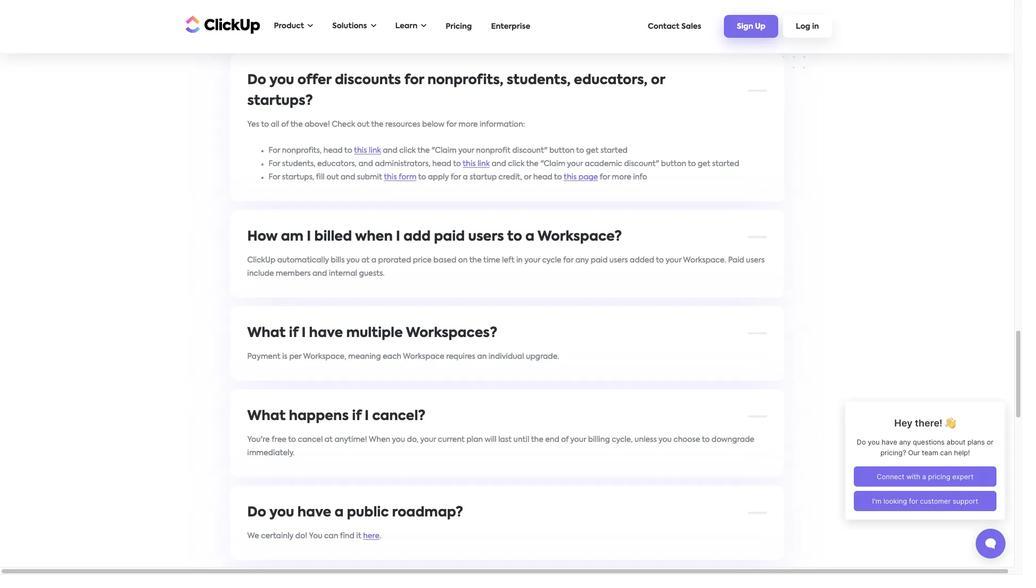 Task type: vqa. For each thing, say whether or not it's contained in the screenshot.
WORK
no



Task type: describe. For each thing, give the bounding box(es) containing it.
with
[[531, 3, 547, 11]]

added
[[630, 257, 655, 264]]

and up administrators,
[[383, 147, 398, 154]]

administrators,
[[375, 160, 431, 168]]

what for what if i have multiple workspaces?
[[247, 327, 286, 340]]

the inside the "you're free to cancel at anytime! when you do, your current plan will last until the end of your billing cycle, unless you choose to downgrade immediately."
[[531, 436, 544, 444]]

what if i have multiple workspaces?
[[247, 327, 498, 340]]

0 horizontal spatial users
[[469, 230, 504, 244]]

submit
[[357, 173, 382, 181]]

startups?
[[247, 95, 313, 108]]

1 horizontal spatial if
[[352, 410, 362, 423]]

workspace,
[[303, 353, 347, 360]]

0 horizontal spatial link
[[369, 147, 381, 154]]

enterprise link
[[486, 17, 536, 35]]

for right below
[[447, 121, 457, 128]]

do,
[[407, 436, 419, 444]]

startups,
[[282, 173, 315, 181]]

information:
[[480, 121, 526, 128]]

workspace.
[[684, 257, 727, 264]]

2 horizontal spatial users
[[747, 257, 765, 264]]

happy
[[259, 17, 282, 24]]

enterprise
[[491, 23, 531, 30]]

contact
[[648, 23, 680, 30]]

guarantee.
[[355, 3, 395, 11]]

for inside do you offer discounts for nonprofits, students, educators, or startups?
[[405, 74, 424, 87]]

page
[[579, 173, 598, 181]]

how
[[247, 230, 278, 244]]

it
[[357, 532, 362, 540]]

1 horizontal spatial click
[[508, 160, 525, 168]]

your inside we have a 100% satisfaction guarantee. if for any reason, you're not satisfied with your purchase, simply let us know within 30 days and we'll be happy to issue you a full refund.
[[549, 3, 565, 11]]

we certainly do! you can find it here .
[[247, 532, 382, 540]]

your left 'billing'
[[571, 436, 587, 444]]

guests.
[[359, 270, 385, 277]]

30
[[696, 3, 706, 11]]

we for we have a 100% satisfaction guarantee. if for any reason, you're not satisfied with your purchase, simply let us know within 30 days and we'll be happy to issue you a full refund.
[[247, 3, 259, 11]]

sales
[[682, 23, 702, 30]]

100%
[[288, 3, 308, 11]]

1 vertical spatial out
[[327, 173, 339, 181]]

any inside clickup automatically bills you at a prorated price based on the time left in your cycle for any paid users added to your workspace. paid users include members and internal guests.
[[576, 257, 589, 264]]

billing
[[589, 436, 610, 444]]

downgrade
[[712, 436, 755, 444]]

for for for nonprofits, head to
[[269, 147, 280, 154]]

info
[[634, 173, 648, 181]]

simply
[[605, 3, 628, 11]]

do you offer discounts for nonprofits, students, educators, or startups?
[[247, 74, 666, 108]]

satisfaction
[[309, 3, 353, 11]]

billed
[[315, 230, 352, 244]]

refund.
[[348, 17, 374, 24]]

i right am
[[307, 230, 311, 244]]

and up the submit
[[359, 160, 373, 168]]

include
[[247, 270, 274, 277]]

last
[[499, 436, 512, 444]]

product
[[274, 22, 304, 30]]

0 horizontal spatial nonprofits,
[[282, 147, 322, 154]]

and inside clickup automatically bills you at a prorated price based on the time left in your cycle for any paid users added to your workspace. paid users include members and internal guests.
[[313, 270, 327, 277]]

cancel?
[[372, 410, 426, 423]]

nonprofits, inside do you offer discounts for nonprofits, students, educators, or startups?
[[428, 74, 504, 87]]

workspace
[[403, 353, 445, 360]]

1 horizontal spatial discount"
[[625, 160, 660, 168]]

this up for startups, fill out and submit this form to apply for a startup credit, or head to this page for more info
[[463, 160, 476, 168]]

roadmap?
[[392, 506, 464, 520]]

credit,
[[499, 173, 522, 181]]

for inside clickup automatically bills you at a prorated price based on the time left in your cycle for any paid users added to your workspace. paid users include members and internal guests.
[[564, 257, 574, 264]]

for students, educators, and administrators, head to this link and click the "claim your academic discount" button to get started
[[269, 160, 740, 168]]

at for i
[[325, 436, 333, 444]]

1 vertical spatial head
[[433, 160, 452, 168]]

a inside clickup automatically bills you at a prorated price based on the time left in your cycle for any paid users added to your workspace. paid users include members and internal guests.
[[372, 257, 377, 264]]

yes to all of the above! check out the resources below for more information:
[[247, 121, 526, 128]]

workspace?
[[538, 230, 622, 244]]

you're
[[247, 436, 270, 444]]

this up the submit
[[354, 147, 367, 154]]

log in link
[[784, 15, 832, 38]]

you
[[309, 532, 323, 540]]

educators, inside do you offer discounts for nonprofits, students, educators, or startups?
[[574, 74, 648, 87]]

plan
[[467, 436, 483, 444]]

cycle,
[[612, 436, 633, 444]]

or inside do you offer discounts for nonprofits, students, educators, or startups?
[[651, 74, 666, 87]]

will
[[485, 436, 497, 444]]

i up workspace,
[[302, 327, 306, 340]]

0 horizontal spatial if
[[289, 327, 298, 340]]

happens
[[289, 410, 349, 423]]

1 vertical spatial educators,
[[318, 160, 357, 168]]

your right do,
[[420, 436, 436, 444]]

multiple
[[346, 327, 403, 340]]

to inside we have a 100% satisfaction guarantee. if for any reason, you're not satisfied with your purchase, simply let us know within 30 days and we'll be happy to issue you a full refund.
[[284, 17, 292, 24]]

form
[[399, 173, 417, 181]]

cancel
[[298, 436, 323, 444]]

resources
[[386, 121, 421, 128]]

public
[[347, 506, 389, 520]]

for nonprofits, head to this link and click the "claim your nonprofit discount" button to get started
[[269, 147, 628, 154]]

automatically
[[277, 257, 329, 264]]

what happens if i cancel?
[[247, 410, 426, 423]]

this page link
[[564, 173, 598, 181]]

0 vertical spatial get
[[586, 147, 599, 154]]

let
[[630, 3, 639, 11]]

learn
[[396, 22, 418, 30]]

until
[[514, 436, 530, 444]]

3 for from the top
[[269, 173, 280, 181]]

a up can
[[335, 506, 344, 520]]

add
[[404, 230, 431, 244]]

your left workspace.
[[666, 257, 682, 264]]

you left do,
[[392, 436, 405, 444]]

your left cycle
[[525, 257, 541, 264]]

find
[[340, 532, 355, 540]]

0 horizontal spatial head
[[324, 147, 343, 154]]

left
[[502, 257, 515, 264]]

your left nonprofit
[[459, 147, 475, 154]]

sign up
[[737, 23, 766, 30]]

days
[[707, 3, 725, 11]]

on
[[459, 257, 468, 264]]

price
[[413, 257, 432, 264]]

0 vertical spatial of
[[282, 121, 289, 128]]

all
[[271, 121, 280, 128]]



Task type: locate. For each thing, give the bounding box(es) containing it.
0 horizontal spatial out
[[327, 173, 339, 181]]

if
[[397, 3, 402, 11]]

0 vertical spatial button
[[550, 147, 575, 154]]

1 vertical spatial this link link
[[463, 160, 490, 168]]

up
[[756, 23, 766, 30]]

have inside we have a 100% satisfaction guarantee. if for any reason, you're not satisfied with your purchase, simply let us know within 30 days and we'll be happy to issue you a full refund.
[[261, 3, 279, 11]]

discount" up for students, educators, and administrators, head to this link and click the "claim your academic discount" button to get started
[[513, 147, 548, 154]]

click up credit,
[[508, 160, 525, 168]]

your
[[549, 3, 565, 11], [459, 147, 475, 154], [567, 160, 583, 168], [525, 257, 541, 264], [666, 257, 682, 264], [420, 436, 436, 444], [571, 436, 587, 444]]

get
[[586, 147, 599, 154], [698, 160, 711, 168]]

pricing link
[[441, 17, 478, 35]]

1 vertical spatial have
[[309, 327, 343, 340]]

have up we certainly do! you can find it here . at the bottom left
[[298, 506, 332, 520]]

how am i billed when i add paid users to a workspace?
[[247, 230, 622, 244]]

for startups, fill out and submit this form to apply for a startup credit, or head to this page for more info
[[269, 173, 648, 181]]

1 horizontal spatial get
[[698, 160, 711, 168]]

paid
[[729, 257, 745, 264]]

1 vertical spatial link
[[478, 160, 490, 168]]

0 vertical spatial for
[[269, 147, 280, 154]]

1 vertical spatial students,
[[282, 160, 316, 168]]

head up "apply"
[[433, 160, 452, 168]]

0 horizontal spatial educators,
[[318, 160, 357, 168]]

do up the startups? on the left
[[247, 74, 267, 87]]

paid
[[434, 230, 465, 244], [591, 257, 608, 264]]

"claim
[[432, 147, 457, 154], [541, 160, 566, 168]]

log
[[796, 23, 811, 30]]

of right all
[[282, 121, 289, 128]]

you inside do you offer discounts for nonprofits, students, educators, or startups?
[[270, 74, 294, 87]]

we left certainly
[[247, 532, 259, 540]]

to
[[284, 17, 292, 24], [261, 121, 269, 128], [345, 147, 353, 154], [577, 147, 585, 154], [453, 160, 461, 168], [688, 160, 696, 168], [419, 173, 426, 181], [554, 173, 562, 181], [508, 230, 523, 244], [656, 257, 664, 264], [288, 436, 296, 444], [702, 436, 710, 444]]

in inside clickup automatically bills you at a prorated price based on the time left in your cycle for any paid users added to your workspace. paid users include members and internal guests.
[[517, 257, 523, 264]]

i up the when
[[365, 410, 369, 423]]

clickup image
[[182, 14, 260, 34]]

pricing
[[446, 23, 472, 30]]

what up 'payment'
[[247, 327, 286, 340]]

0 horizontal spatial of
[[282, 121, 289, 128]]

1 horizontal spatial button
[[662, 160, 687, 168]]

when
[[355, 230, 393, 244]]

you right issue
[[313, 17, 326, 24]]

1 horizontal spatial out
[[357, 121, 370, 128]]

reason,
[[431, 3, 458, 11]]

1 vertical spatial discount"
[[625, 160, 660, 168]]

2 do from the top
[[247, 506, 267, 520]]

apply
[[428, 173, 449, 181]]

have up happy
[[261, 3, 279, 11]]

when
[[369, 436, 391, 444]]

link up startup
[[478, 160, 490, 168]]

or
[[651, 74, 666, 87], [524, 173, 532, 181]]

bills
[[331, 257, 345, 264]]

0 vertical spatial at
[[362, 257, 370, 264]]

1 vertical spatial for
[[269, 160, 280, 168]]

users left added
[[610, 257, 628, 264]]

1 horizontal spatial "claim
[[541, 160, 566, 168]]

0 vertical spatial we
[[247, 3, 259, 11]]

a up clickup automatically bills you at a prorated price based on the time left in your cycle for any paid users added to your workspace. paid users include members and internal guests. on the top of the page
[[526, 230, 535, 244]]

we up be
[[247, 3, 259, 11]]

click
[[400, 147, 416, 154], [508, 160, 525, 168]]

link up the submit
[[369, 147, 381, 154]]

individual
[[489, 353, 524, 360]]

out right fill
[[327, 173, 339, 181]]

full
[[335, 17, 346, 24]]

clickup automatically bills you at a prorated price based on the time left in your cycle for any paid users added to your workspace. paid users include members and internal guests.
[[247, 257, 765, 277]]

this link link up the submit
[[354, 147, 381, 154]]

paid up the based
[[434, 230, 465, 244]]

0 horizontal spatial students,
[[282, 160, 316, 168]]

1 horizontal spatial link
[[478, 160, 490, 168]]

not
[[484, 3, 497, 11]]

you're
[[460, 3, 482, 11]]

at right the cancel
[[325, 436, 333, 444]]

1 vertical spatial of
[[562, 436, 569, 444]]

log in
[[796, 23, 820, 30]]

to inside clickup automatically bills you at a prorated price based on the time left in your cycle for any paid users added to your workspace. paid users include members and internal guests.
[[656, 257, 664, 264]]

sign up button
[[725, 15, 779, 38]]

anytime!
[[335, 436, 367, 444]]

do up certainly
[[247, 506, 267, 520]]

paid inside clickup automatically bills you at a prorated price based on the time left in your cycle for any paid users added to your workspace. paid users include members and internal guests.
[[591, 257, 608, 264]]

for inside we have a 100% satisfaction guarantee. if for any reason, you're not satisfied with your purchase, simply let us know within 30 days and we'll be happy to issue you a full refund.
[[404, 3, 414, 11]]

0 horizontal spatial click
[[400, 147, 416, 154]]

0 vertical spatial click
[[400, 147, 416, 154]]

1 horizontal spatial of
[[562, 436, 569, 444]]

out right check on the left top of the page
[[357, 121, 370, 128]]

at for billed
[[362, 257, 370, 264]]

and left the submit
[[341, 173, 356, 181]]

1 horizontal spatial head
[[433, 160, 452, 168]]

1 do from the top
[[247, 74, 267, 87]]

we inside we have a 100% satisfaction guarantee. if for any reason, you're not satisfied with your purchase, simply let us know within 30 days and we'll be happy to issue you a full refund.
[[247, 3, 259, 11]]

1 vertical spatial click
[[508, 160, 525, 168]]

startup
[[470, 173, 497, 181]]

0 vertical spatial this link link
[[354, 147, 381, 154]]

0 vertical spatial out
[[357, 121, 370, 128]]

we
[[247, 3, 259, 11], [247, 532, 259, 540]]

this link link for for nonprofits, head to
[[354, 147, 381, 154]]

internal
[[329, 270, 357, 277]]

1 vertical spatial button
[[662, 160, 687, 168]]

0 horizontal spatial this link link
[[354, 147, 381, 154]]

i left 'add'
[[396, 230, 401, 244]]

any inside we have a 100% satisfaction guarantee. if for any reason, you're not satisfied with your purchase, simply let us know within 30 days and we'll be happy to issue you a full refund.
[[416, 3, 429, 11]]

here
[[363, 532, 380, 540]]

0 horizontal spatial started
[[601, 147, 628, 154]]

2 vertical spatial for
[[269, 173, 280, 181]]

above!
[[305, 121, 330, 128]]

1 horizontal spatial or
[[651, 74, 666, 87]]

a left 100%
[[281, 3, 286, 11]]

check
[[332, 121, 355, 128]]

this link link for for students, educators, and administrators, head to
[[463, 160, 490, 168]]

0 vertical spatial in
[[813, 23, 820, 30]]

here link
[[363, 532, 380, 540]]

have up workspace,
[[309, 327, 343, 340]]

contact sales button
[[643, 17, 707, 35]]

0 vertical spatial have
[[261, 3, 279, 11]]

this link link up startup
[[463, 160, 490, 168]]

0 vertical spatial "claim
[[432, 147, 457, 154]]

1 vertical spatial more
[[612, 173, 632, 181]]

do for do you offer discounts for nonprofits, students, educators, or startups?
[[247, 74, 267, 87]]

started
[[601, 147, 628, 154], [713, 160, 740, 168]]

1 horizontal spatial more
[[612, 173, 632, 181]]

0 vertical spatial more
[[459, 121, 478, 128]]

0 vertical spatial students,
[[507, 74, 571, 87]]

1 horizontal spatial educators,
[[574, 74, 648, 87]]

below
[[422, 121, 445, 128]]

you right bills
[[347, 257, 360, 264]]

what
[[247, 327, 286, 340], [247, 410, 286, 423]]

2 vertical spatial head
[[534, 173, 553, 181]]

learn button
[[390, 15, 432, 37]]

1 vertical spatial if
[[352, 410, 362, 423]]

0 vertical spatial head
[[324, 147, 343, 154]]

0 horizontal spatial any
[[416, 3, 429, 11]]

more left info
[[612, 173, 632, 181]]

0 vertical spatial nonprofits,
[[428, 74, 504, 87]]

0 horizontal spatial paid
[[434, 230, 465, 244]]

the inside clickup automatically bills you at a prorated price based on the time left in your cycle for any paid users added to your workspace. paid users include members and internal guests.
[[470, 257, 482, 264]]

head right credit,
[[534, 173, 553, 181]]

0 vertical spatial or
[[651, 74, 666, 87]]

this left form
[[384, 173, 397, 181]]

payment
[[247, 353, 281, 360]]

prorated
[[379, 257, 411, 264]]

1 vertical spatial what
[[247, 410, 286, 423]]

1 what from the top
[[247, 327, 286, 340]]

do inside do you offer discounts for nonprofits, students, educators, or startups?
[[247, 74, 267, 87]]

1 vertical spatial or
[[524, 173, 532, 181]]

a
[[281, 3, 286, 11], [328, 17, 333, 24], [463, 173, 468, 181], [526, 230, 535, 244], [372, 257, 377, 264], [335, 506, 344, 520]]

for for for students, educators, and administrators, head to
[[269, 160, 280, 168]]

if up per
[[289, 327, 298, 340]]

and left the we'll
[[727, 3, 741, 11]]

1 vertical spatial any
[[576, 257, 589, 264]]

and down automatically
[[313, 270, 327, 277]]

a left startup
[[463, 173, 468, 181]]

clickup
[[247, 257, 276, 264]]

nonprofit
[[476, 147, 511, 154]]

you right "unless"
[[659, 436, 672, 444]]

1 vertical spatial "claim
[[541, 160, 566, 168]]

for right "apply"
[[451, 173, 461, 181]]

if up anytime!
[[352, 410, 362, 423]]

and down nonprofit
[[492, 160, 507, 168]]

know
[[651, 3, 670, 11]]

head down check on the left top of the page
[[324, 147, 343, 154]]

yes
[[247, 121, 260, 128]]

paid down workspace?
[[591, 257, 608, 264]]

0 vertical spatial educators,
[[574, 74, 648, 87]]

"claim up "apply"
[[432, 147, 457, 154]]

students, inside do you offer discounts for nonprofits, students, educators, or startups?
[[507, 74, 571, 87]]

1 horizontal spatial this link link
[[463, 160, 490, 168]]

1 horizontal spatial at
[[362, 257, 370, 264]]

of inside the "you're free to cancel at anytime! when you do, your current plan will last until the end of your billing cycle, unless you choose to downgrade immediately."
[[562, 436, 569, 444]]

0 horizontal spatial or
[[524, 173, 532, 181]]

in inside log in link
[[813, 23, 820, 30]]

0 horizontal spatial "claim
[[432, 147, 457, 154]]

do!
[[296, 532, 308, 540]]

payment is per workspace, meaning each workspace requires an individual upgrade.
[[247, 353, 560, 360]]

do for do you have a public roadmap?
[[247, 506, 267, 520]]

you up certainly
[[270, 506, 294, 520]]

2 we from the top
[[247, 532, 259, 540]]

what up you're
[[247, 410, 286, 423]]

1 horizontal spatial any
[[576, 257, 589, 264]]

"claim up this page link
[[541, 160, 566, 168]]

1 vertical spatial at
[[325, 436, 333, 444]]

1 horizontal spatial started
[[713, 160, 740, 168]]

users up 'time'
[[469, 230, 504, 244]]

we for we certainly do! you can find it here .
[[247, 532, 259, 540]]

0 horizontal spatial more
[[459, 121, 478, 128]]

upgrade.
[[526, 353, 560, 360]]

discounts
[[335, 74, 401, 87]]

any down workspace?
[[576, 257, 589, 264]]

and inside we have a 100% satisfaction guarantee. if for any reason, you're not satisfied with your purchase, simply let us know within 30 days and we'll be happy to issue you a full refund.
[[727, 3, 741, 11]]

0 vertical spatial what
[[247, 327, 286, 340]]

any
[[416, 3, 429, 11], [576, 257, 589, 264]]

1 for from the top
[[269, 147, 280, 154]]

a left full
[[328, 17, 333, 24]]

0 vertical spatial link
[[369, 147, 381, 154]]

0 horizontal spatial get
[[586, 147, 599, 154]]

you inside clickup automatically bills you at a prorated price based on the time left in your cycle for any paid users added to your workspace. paid users include members and internal guests.
[[347, 257, 360, 264]]

we'll
[[743, 3, 759, 11]]

.
[[380, 532, 382, 540]]

1 vertical spatial we
[[247, 532, 259, 540]]

if
[[289, 327, 298, 340], [352, 410, 362, 423]]

0 vertical spatial started
[[601, 147, 628, 154]]

1 horizontal spatial nonprofits,
[[428, 74, 504, 87]]

per
[[289, 353, 302, 360]]

your up this page link
[[567, 160, 583, 168]]

am
[[281, 230, 304, 244]]

any left reason,
[[416, 3, 429, 11]]

solutions button
[[327, 15, 382, 37]]

for down "academic"
[[600, 173, 611, 181]]

at inside the "you're free to cancel at anytime! when you do, your current plan will last until the end of your billing cycle, unless you choose to downgrade immediately."
[[325, 436, 333, 444]]

0 horizontal spatial button
[[550, 147, 575, 154]]

1 vertical spatial do
[[247, 506, 267, 520]]

for up resources
[[405, 74, 424, 87]]

immediately.
[[247, 449, 295, 457]]

1 horizontal spatial in
[[813, 23, 820, 30]]

0 vertical spatial discount"
[[513, 147, 548, 154]]

members
[[276, 270, 311, 277]]

0 horizontal spatial at
[[325, 436, 333, 444]]

1 vertical spatial started
[[713, 160, 740, 168]]

0 horizontal spatial discount"
[[513, 147, 548, 154]]

1 horizontal spatial users
[[610, 257, 628, 264]]

0 vertical spatial do
[[247, 74, 267, 87]]

you inside we have a 100% satisfaction guarantee. if for any reason, you're not satisfied with your purchase, simply let us know within 30 days and we'll be happy to issue you a full refund.
[[313, 17, 326, 24]]

0 vertical spatial any
[[416, 3, 429, 11]]

2 horizontal spatial head
[[534, 173, 553, 181]]

in right "left" at top
[[517, 257, 523, 264]]

1 vertical spatial in
[[517, 257, 523, 264]]

for right cycle
[[564, 257, 574, 264]]

1 we from the top
[[247, 3, 259, 11]]

2 vertical spatial have
[[298, 506, 332, 520]]

2 for from the top
[[269, 160, 280, 168]]

requires
[[447, 353, 476, 360]]

free
[[272, 436, 287, 444]]

users right 'paid'
[[747, 257, 765, 264]]

end
[[546, 436, 560, 444]]

your right with
[[549, 3, 565, 11]]

discount" up info
[[625, 160, 660, 168]]

1 vertical spatial nonprofits,
[[282, 147, 322, 154]]

contact sales
[[648, 23, 702, 30]]

based
[[434, 257, 457, 264]]

of right end
[[562, 436, 569, 444]]

link
[[369, 147, 381, 154], [478, 160, 490, 168]]

1 vertical spatial get
[[698, 160, 711, 168]]

this left page
[[564, 173, 577, 181]]

1 vertical spatial paid
[[591, 257, 608, 264]]

click up administrators,
[[400, 147, 416, 154]]

more up for nonprofits, head to this link and click the "claim your nonprofit discount" button to get started
[[459, 121, 478, 128]]

at inside clickup automatically bills you at a prorated price based on the time left in your cycle for any paid users added to your workspace. paid users include members and internal guests.
[[362, 257, 370, 264]]

at up guests. on the top of page
[[362, 257, 370, 264]]

you up the startups? on the left
[[270, 74, 294, 87]]

do you have a public roadmap?
[[247, 506, 464, 520]]

is
[[282, 353, 288, 360]]

what for what happens if i cancel?
[[247, 410, 286, 423]]

offer
[[298, 74, 332, 87]]

a up guests. on the top of page
[[372, 257, 377, 264]]

0 vertical spatial paid
[[434, 230, 465, 244]]

0 vertical spatial if
[[289, 327, 298, 340]]

an
[[478, 353, 487, 360]]

do
[[247, 74, 267, 87], [247, 506, 267, 520]]

0 horizontal spatial in
[[517, 257, 523, 264]]

in right the log
[[813, 23, 820, 30]]

2 what from the top
[[247, 410, 286, 423]]

for right if
[[404, 3, 414, 11]]

can
[[324, 532, 338, 540]]

1 horizontal spatial students,
[[507, 74, 571, 87]]

meaning
[[348, 353, 381, 360]]

current
[[438, 436, 465, 444]]

cycle
[[543, 257, 562, 264]]

1 horizontal spatial paid
[[591, 257, 608, 264]]

more
[[459, 121, 478, 128], [612, 173, 632, 181]]



